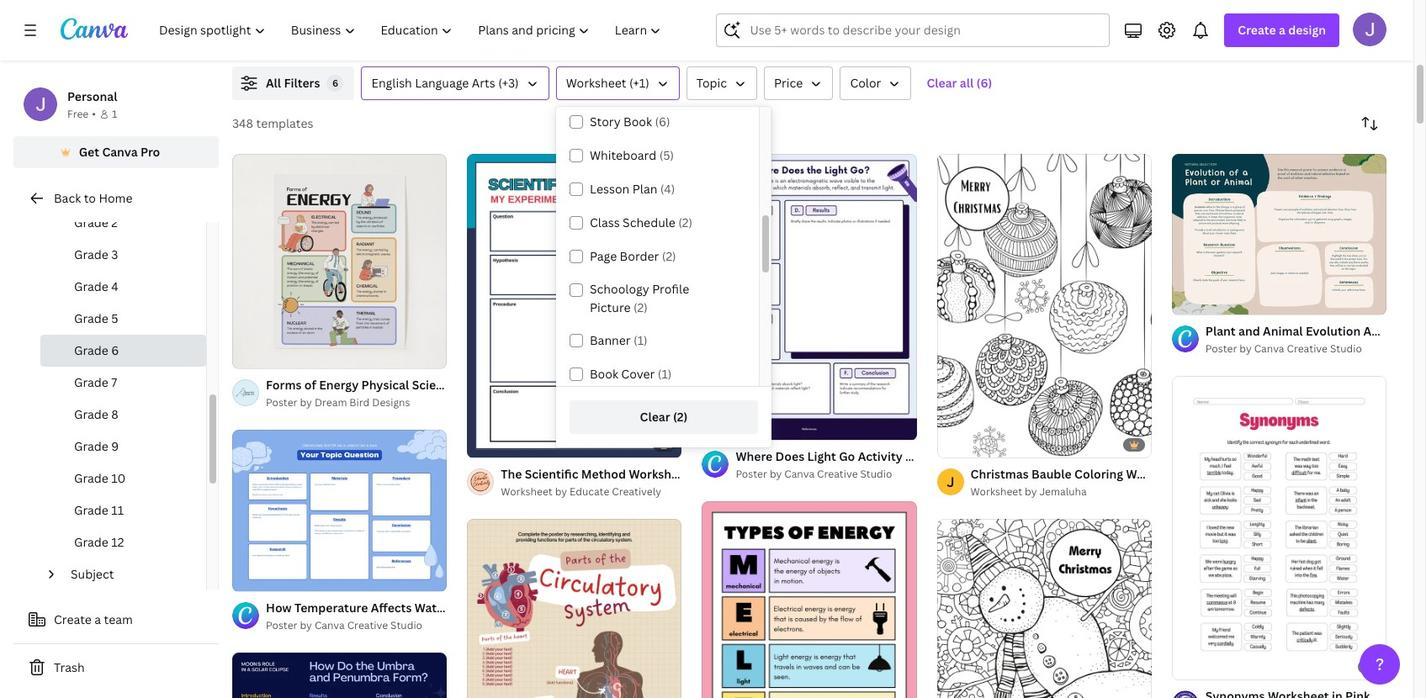 Task type: describe. For each thing, give the bounding box(es) containing it.
schoology
[[590, 281, 649, 297]]

by inside bacteria and viruses lesson by ljr edu resources
[[917, 30, 929, 45]]

where does light go activity research poster in light blue violet lined style image
[[702, 154, 917, 440]]

a for team
[[94, 612, 101, 628]]

grade for grade 5
[[74, 310, 108, 326]]

worksheet (+1)
[[566, 75, 649, 91]]

poster by dream bird designs
[[266, 396, 410, 410]]

english language arts (+3)
[[371, 75, 519, 91]]

merry christmas snowman worksheet illustrative style in black and white image
[[937, 519, 1152, 698]]

ljr
[[932, 30, 950, 45]]

by inside the solar system lesson by canva creative studio
[[302, 30, 315, 45]]

force
[[1256, 12, 1288, 28]]

colorful melts energy science poster image
[[702, 502, 917, 698]]

free •
[[67, 107, 96, 121]]

solar
[[290, 12, 320, 28]]

free
[[67, 107, 89, 121]]

arts
[[472, 75, 495, 91]]

worksheet for worksheet by jemaluha
[[971, 485, 1022, 499]]

poster for how temperature affects water molecules research poster in light blue blue lined style image
[[266, 618, 297, 632]]

grade 8
[[74, 406, 118, 422]]

back to home link
[[13, 182, 219, 215]]

12
[[111, 534, 124, 550]]

grade 5 link
[[40, 303, 206, 335]]

story book (6)
[[590, 114, 670, 130]]

worksheet (+1) button
[[556, 66, 680, 100]]

poster for where does light go activity research poster in light blue violet lined style image
[[736, 467, 767, 481]]

grade 12 link
[[40, 527, 206, 559]]

banner
[[590, 332, 631, 348]]

back to home
[[54, 190, 133, 206]]

poster by canva creative studio for how temperature affects water molecules research poster in light blue blue lined style image
[[266, 618, 422, 632]]

the scientific method worksheet in pink blue yellow fun hand drawn style image
[[467, 154, 682, 458]]

bacteria and viruses link
[[881, 11, 1134, 29]]

0 horizontal spatial 6
[[111, 342, 119, 358]]

1 horizontal spatial (1)
[[658, 366, 672, 382]]

of for how temperature affects water molecules research poster in light blue blue lined style image
[[251, 571, 260, 584]]

8
[[111, 406, 118, 422]]

canva inside symbiotic relationships lesson by canva creative studio
[[624, 30, 655, 45]]

grade 12
[[74, 534, 124, 550]]

0 vertical spatial (1)
[[634, 332, 648, 348]]

studio inside the solar system lesson by canva creative studio
[[393, 30, 425, 45]]

creatively
[[612, 485, 661, 499]]

(+3)
[[498, 75, 519, 91]]

grade for grade 12
[[74, 534, 108, 550]]

trash link
[[13, 651, 219, 685]]

348 templates
[[232, 115, 313, 131]]

grade 5
[[74, 310, 118, 326]]

poster by canva creative studio for plant and animal evolution activity research poster in hand drawn style image at the top
[[1205, 342, 1362, 356]]

get canva pro button
[[13, 136, 219, 168]]

edu
[[952, 30, 971, 45]]

1 of 2 for how temperature affects water molecules research poster in light blue blue lined style image
[[244, 571, 268, 584]]

grade 9 link
[[40, 431, 206, 463]]

filters
[[284, 75, 320, 91]]

english
[[371, 75, 412, 91]]

profile
[[652, 281, 689, 297]]

lesson plan (4)
[[590, 181, 675, 197]]

by inside symbiotic relationships lesson by canva creative studio
[[610, 30, 622, 45]]

(5)
[[659, 147, 674, 163]]

all
[[266, 75, 281, 91]]

2 for forms of energy physical science classroom poster pastel illustratted image at the left of page
[[263, 348, 268, 361]]

whiteboard
[[590, 147, 656, 163]]

border
[[620, 248, 659, 264]]

worksheet for worksheet (+1)
[[566, 75, 626, 91]]

bacteria and viruses lesson by ljr edu resources
[[881, 12, 1024, 45]]

1 of 2 for forms of energy physical science classroom poster pastel illustratted image at the left of page
[[244, 348, 268, 361]]

christmas bauble coloring worksheet in black and white illustrative style image
[[937, 154, 1152, 458]]

grade 4 link
[[40, 271, 206, 303]]

schedule
[[623, 215, 675, 231]]

poster by canva creative studio link for where does light go activity research poster in light blue violet lined style image
[[736, 466, 917, 483]]

grade for grade 4
[[74, 278, 108, 294]]

4
[[111, 278, 118, 294]]

the solar system link
[[266, 11, 519, 29]]

poster by canva creative studio for where does light go activity research poster in light blue violet lined style image
[[736, 467, 892, 481]]

grade for grade 3
[[74, 247, 108, 262]]

poster for plant and animal evolution activity research poster in hand drawn style image at the top
[[1205, 342, 1237, 356]]

lesson by canva creative studio link for symbiotic relationships
[[573, 29, 827, 46]]

worksheet by jemaluha
[[971, 485, 1087, 499]]

poster by dream bird designs link
[[266, 395, 447, 412]]

personal
[[67, 88, 117, 104]]

motion and force link
[[1188, 11, 1426, 29]]

price button
[[764, 66, 833, 100]]

grade 9
[[74, 438, 119, 454]]

10
[[111, 470, 126, 486]]

designs inside motion and force lesson by dream bird designs
[[1297, 30, 1335, 45]]

1 for plant and animal evolution activity research poster in hand drawn style image at the top
[[1184, 295, 1189, 307]]

1 for forms of energy physical science classroom poster pastel illustratted image at the left of page
[[244, 348, 249, 361]]

lesson by canva creative studio link for the solar system
[[266, 29, 519, 46]]

lesson for bacteria
[[881, 30, 915, 45]]

create a design button
[[1224, 13, 1339, 47]]

grade 11 link
[[40, 495, 206, 527]]

grade 3 link
[[40, 239, 206, 271]]

class schedule (2)
[[590, 215, 693, 231]]

symbiotic relationships lesson by canva creative studio
[[573, 12, 732, 45]]

templates
[[256, 115, 313, 131]]

whiteboard (5)
[[590, 147, 674, 163]]

lesson inside symbiotic relationships lesson by canva creative studio
[[573, 30, 607, 45]]

forms of energy physical science classroom poster pastel illustratted image
[[232, 154, 447, 369]]

story
[[590, 114, 621, 130]]

grade for grade 9
[[74, 438, 108, 454]]

grade 10
[[74, 470, 126, 486]]

grade 4
[[74, 278, 118, 294]]

1 horizontal spatial 6
[[332, 77, 338, 89]]

grade for grade 8
[[74, 406, 108, 422]]

canva inside the solar system lesson by canva creative studio
[[317, 30, 347, 45]]

english language arts (+3) button
[[361, 66, 549, 100]]

plant and animal evolution activity research poster in hand drawn style image
[[1172, 154, 1387, 315]]

bacteria
[[881, 12, 929, 28]]

educate
[[570, 485, 609, 499]]

get canva pro
[[79, 144, 160, 160]]

Sort by button
[[1353, 107, 1387, 141]]

grade 7
[[74, 374, 117, 390]]

of for plant and animal evolution activity research poster in hand drawn style image at the top
[[1191, 295, 1200, 307]]

banner (1)
[[590, 332, 648, 348]]

to
[[84, 190, 96, 206]]

poster for forms of energy physical science classroom poster pastel illustratted image at the left of page
[[266, 396, 297, 410]]

class
[[590, 215, 620, 231]]

price
[[774, 75, 803, 91]]

grade 6
[[74, 342, 119, 358]]

canva inside button
[[102, 144, 138, 160]]

6 filter options selected element
[[327, 75, 344, 92]]

•
[[92, 107, 96, 121]]



Task type: vqa. For each thing, say whether or not it's contained in the screenshot.
Folder inside the button
no



Task type: locate. For each thing, give the bounding box(es) containing it.
grade 3
[[74, 247, 118, 262]]

0 vertical spatial bird
[[1274, 30, 1294, 45]]

how temperature affects water molecules research poster in light blue blue lined style image
[[232, 430, 447, 591]]

grade down to
[[74, 215, 108, 231]]

a left the design
[[1279, 22, 1286, 38]]

0 vertical spatial 6
[[332, 77, 338, 89]]

grade left the 3
[[74, 247, 108, 262]]

1
[[112, 107, 117, 121], [1184, 295, 1189, 307], [244, 348, 249, 361], [244, 571, 249, 584]]

clear inside button
[[640, 409, 670, 425]]

1 vertical spatial 6
[[111, 342, 119, 358]]

language
[[415, 75, 469, 91]]

1 vertical spatial of
[[251, 348, 260, 361]]

all
[[960, 75, 974, 91]]

2 vertical spatial poster by canva creative studio link
[[266, 617, 447, 634]]

1 for how temperature affects water molecules research poster in light blue blue lined style image
[[244, 571, 249, 584]]

(6) for story book (6)
[[655, 114, 670, 130]]

worksheet by educate creatively
[[501, 485, 661, 499]]

11
[[111, 502, 124, 518]]

clear
[[927, 75, 957, 91], [640, 409, 670, 425]]

lesson inside motion and force lesson by dream bird designs
[[1188, 30, 1222, 45]]

create a team
[[54, 612, 133, 628]]

0 horizontal spatial create
[[54, 612, 92, 628]]

resources
[[974, 30, 1024, 45]]

(2) inside button
[[673, 409, 688, 425]]

a inside button
[[94, 612, 101, 628]]

grade for grade 10
[[74, 470, 108, 486]]

and for motion
[[1232, 12, 1254, 28]]

0 vertical spatial 1 of 2
[[1184, 295, 1207, 307]]

0 horizontal spatial poster by canva creative studio link
[[266, 617, 447, 634]]

relationships
[[634, 12, 712, 28]]

create down 'motion and force' image
[[1238, 22, 1276, 38]]

clear all (6) button
[[918, 66, 1001, 100]]

lesson inside the solar system lesson by canva creative studio
[[266, 30, 300, 45]]

creative for how temperature affects water molecules research poster in light blue blue lined style image
[[347, 618, 388, 632]]

1 vertical spatial poster by canva creative studio
[[736, 467, 892, 481]]

grade left 8
[[74, 406, 108, 422]]

(+1)
[[629, 75, 649, 91]]

1 vertical spatial dream
[[315, 396, 347, 410]]

worksheet for worksheet by educate creatively
[[501, 485, 553, 499]]

create inside button
[[54, 612, 92, 628]]

studio for how temperature affects water molecules research poster in light blue blue lined style image
[[390, 618, 422, 632]]

9
[[111, 438, 119, 454]]

1 horizontal spatial worksheet
[[566, 75, 626, 91]]

page border (2)
[[590, 248, 676, 264]]

0 horizontal spatial designs
[[372, 396, 410, 410]]

synonyms worksheet in pink simple style image
[[1172, 377, 1387, 680]]

1 vertical spatial designs
[[372, 396, 410, 410]]

poster by canva creative studio
[[1205, 342, 1362, 356], [736, 467, 892, 481], [266, 618, 422, 632]]

back
[[54, 190, 81, 206]]

1 vertical spatial bird
[[349, 396, 370, 410]]

9 grade from the top
[[74, 470, 108, 486]]

0 horizontal spatial (1)
[[634, 332, 648, 348]]

book left "cover"
[[590, 366, 618, 382]]

clear all (6)
[[927, 75, 992, 91]]

0 vertical spatial dream
[[1239, 30, 1272, 45]]

and left force
[[1232, 12, 1254, 28]]

lesson down bacteria
[[881, 30, 915, 45]]

grade up grade 7
[[74, 342, 108, 358]]

team
[[104, 612, 133, 628]]

1 and from the left
[[931, 12, 953, 28]]

system
[[322, 12, 365, 28]]

grade 2 link
[[40, 207, 206, 239]]

(1) right "cover"
[[658, 366, 672, 382]]

1 horizontal spatial designs
[[1297, 30, 1335, 45]]

grade for grade 6
[[74, 342, 108, 358]]

symbiotic relationships link
[[573, 11, 827, 29]]

grade left 11
[[74, 502, 108, 518]]

1 vertical spatial (6)
[[655, 114, 670, 130]]

clear for clear (2)
[[640, 409, 670, 425]]

clear for clear all (6)
[[927, 75, 957, 91]]

lesson down motion
[[1188, 30, 1222, 45]]

348
[[232, 115, 253, 131]]

0 vertical spatial create
[[1238, 22, 1276, 38]]

0 vertical spatial poster by canva creative studio link
[[1205, 341, 1387, 358]]

1 vertical spatial a
[[94, 612, 101, 628]]

a for design
[[1279, 22, 1286, 38]]

2 horizontal spatial worksheet
[[971, 485, 1022, 499]]

(6) for clear all (6)
[[976, 75, 992, 91]]

motion
[[1188, 12, 1229, 28]]

1 vertical spatial create
[[54, 612, 92, 628]]

1 of 2 link for poster by canva creative studio link for how temperature affects water molecules research poster in light blue blue lined style image
[[232, 430, 447, 591]]

book
[[624, 114, 652, 130], [590, 366, 618, 382]]

trash
[[54, 660, 85, 676]]

2 vertical spatial 1 of 2
[[244, 571, 268, 584]]

1 horizontal spatial bird
[[1274, 30, 1294, 45]]

get
[[79, 144, 99, 160]]

(6) up (5)
[[655, 114, 670, 130]]

poster inside poster by dream bird designs 'link'
[[266, 396, 297, 410]]

motion and force image
[[1154, 0, 1426, 4]]

1 of 2 link for poster by dream bird designs 'link'
[[232, 154, 447, 369]]

parts of the human circulatory system science poster in light brown rose pink flat graphic style image
[[467, 519, 682, 698]]

0 horizontal spatial (6)
[[655, 114, 670, 130]]

2 vertical spatial poster by canva creative studio
[[266, 618, 422, 632]]

topic button
[[686, 66, 757, 100]]

page
[[590, 248, 617, 264]]

top level navigation element
[[148, 13, 676, 47]]

of for forms of energy physical science classroom poster pastel illustratted image at the left of page
[[251, 348, 260, 361]]

6 down 5
[[111, 342, 119, 358]]

(6)
[[976, 75, 992, 91], [655, 114, 670, 130]]

dream inside 'link'
[[315, 396, 347, 410]]

jacob simon image
[[1353, 13, 1387, 46]]

grade left 9
[[74, 438, 108, 454]]

designs
[[1297, 30, 1335, 45], [372, 396, 410, 410]]

lesson by canva creative studio link down relationships
[[573, 29, 827, 46]]

grade 7 link
[[40, 367, 206, 399]]

studio for where does light go activity research poster in light blue violet lined style image
[[860, 467, 892, 481]]

dream
[[1239, 30, 1272, 45], [315, 396, 347, 410]]

creative inside symbiotic relationships lesson by canva creative studio
[[657, 30, 698, 45]]

worksheet left educate
[[501, 485, 553, 499]]

0 horizontal spatial lesson by canva creative studio link
[[266, 29, 519, 46]]

4 grade from the top
[[74, 310, 108, 326]]

2 for plant and animal evolution activity research poster in hand drawn style image at the top
[[1202, 295, 1207, 307]]

11 grade from the top
[[74, 534, 108, 550]]

worksheet up story
[[566, 75, 626, 91]]

1 horizontal spatial and
[[1232, 12, 1254, 28]]

0 horizontal spatial a
[[94, 612, 101, 628]]

the solar system lesson by canva creative studio
[[266, 12, 425, 45]]

1 horizontal spatial clear
[[927, 75, 957, 91]]

0 horizontal spatial and
[[931, 12, 953, 28]]

0 horizontal spatial book
[[590, 366, 618, 382]]

1 of 2 link
[[232, 154, 447, 369], [1172, 154, 1387, 315], [232, 430, 447, 591]]

lesson for motion
[[1188, 30, 1222, 45]]

a left team
[[94, 612, 101, 628]]

create left team
[[54, 612, 92, 628]]

0 vertical spatial designs
[[1297, 30, 1335, 45]]

1 of 2 link for plant and animal evolution activity research poster in hand drawn style image at the top's poster by canva creative studio link
[[1172, 154, 1387, 315]]

10 grade from the top
[[74, 502, 108, 518]]

lesson
[[266, 30, 300, 45], [573, 30, 607, 45], [881, 30, 915, 45], [1188, 30, 1222, 45], [590, 181, 630, 197]]

color
[[850, 75, 881, 91]]

2 horizontal spatial poster by canva creative studio link
[[1205, 341, 1387, 358]]

bird inside motion and force lesson by dream bird designs
[[1274, 30, 1294, 45]]

2 grade from the top
[[74, 247, 108, 262]]

clear (2)
[[640, 409, 688, 425]]

1 horizontal spatial poster by canva creative studio
[[736, 467, 892, 481]]

(4)
[[660, 181, 675, 197]]

pro
[[140, 144, 160, 160]]

a inside dropdown button
[[1279, 22, 1286, 38]]

creative inside the solar system lesson by canva creative studio
[[350, 30, 390, 45]]

jemaluha
[[1039, 485, 1087, 499]]

book right story
[[624, 114, 652, 130]]

0 horizontal spatial poster by canva creative studio
[[266, 618, 422, 632]]

1 horizontal spatial create
[[1238, 22, 1276, 38]]

0 horizontal spatial dream
[[315, 396, 347, 410]]

grade left 10
[[74, 470, 108, 486]]

2 vertical spatial of
[[251, 571, 260, 584]]

worksheet inside 'button'
[[566, 75, 626, 91]]

2 horizontal spatial poster by canva creative studio
[[1205, 342, 1362, 356]]

1 vertical spatial (1)
[[658, 366, 672, 382]]

and inside bacteria and viruses lesson by ljr edu resources
[[931, 12, 953, 28]]

j link
[[937, 469, 964, 496]]

lesson down 'symbiotic'
[[573, 30, 607, 45]]

book cover (1)
[[590, 366, 672, 382]]

lesson inside bacteria and viruses lesson by ljr edu resources
[[881, 30, 915, 45]]

studio for plant and animal evolution activity research poster in hand drawn style image at the top
[[1330, 342, 1362, 356]]

1 vertical spatial 1 of 2
[[244, 348, 268, 361]]

the
[[266, 12, 287, 28]]

lesson for the
[[266, 30, 300, 45]]

1 horizontal spatial book
[[624, 114, 652, 130]]

1 vertical spatial book
[[590, 366, 618, 382]]

the moon's role in solar eclipse activity research poster in dark blue light blue flat graphic style image
[[232, 653, 447, 698]]

6 right filters
[[332, 77, 338, 89]]

plan
[[632, 181, 657, 197]]

motion and force lesson by dream bird designs
[[1188, 12, 1335, 45]]

0 vertical spatial book
[[624, 114, 652, 130]]

1 vertical spatial poster by canva creative studio link
[[736, 466, 917, 483]]

lesson by dream bird designs link
[[1188, 29, 1426, 46]]

clear left all
[[927, 75, 957, 91]]

grade
[[74, 215, 108, 231], [74, 247, 108, 262], [74, 278, 108, 294], [74, 310, 108, 326], [74, 342, 108, 358], [74, 374, 108, 390], [74, 406, 108, 422], [74, 438, 108, 454], [74, 470, 108, 486], [74, 502, 108, 518], [74, 534, 108, 550]]

and for bacteria
[[931, 12, 953, 28]]

None search field
[[716, 13, 1110, 47]]

0 vertical spatial of
[[1191, 295, 1200, 307]]

0 horizontal spatial clear
[[640, 409, 670, 425]]

poster
[[1205, 342, 1237, 356], [266, 396, 297, 410], [736, 467, 767, 481], [266, 618, 297, 632]]

poster by canva creative studio link for plant and animal evolution activity research poster in hand drawn style image at the top
[[1205, 341, 1387, 358]]

1 horizontal spatial (6)
[[976, 75, 992, 91]]

lesson up class
[[590, 181, 630, 197]]

by
[[302, 30, 315, 45], [610, 30, 622, 45], [917, 30, 929, 45], [1224, 30, 1237, 45], [1240, 342, 1252, 356], [300, 396, 312, 410], [770, 467, 782, 481], [555, 485, 567, 499], [1025, 485, 1037, 499], [300, 618, 312, 632]]

schoology profile picture
[[590, 281, 689, 316]]

3
[[111, 247, 118, 262]]

grade 8 link
[[40, 399, 206, 431]]

grade 10 link
[[40, 463, 206, 495]]

and up 'ljr'
[[931, 12, 953, 28]]

1 horizontal spatial dream
[[1239, 30, 1272, 45]]

(1) right banner
[[634, 332, 648, 348]]

grade left '12'
[[74, 534, 108, 550]]

grade for grade 11
[[74, 502, 108, 518]]

0 vertical spatial clear
[[927, 75, 957, 91]]

color button
[[840, 66, 912, 100]]

3 grade from the top
[[74, 278, 108, 294]]

8 grade from the top
[[74, 438, 108, 454]]

7 grade from the top
[[74, 406, 108, 422]]

worksheet by educate creatively link
[[501, 484, 682, 501]]

create a team button
[[13, 603, 219, 637]]

5 grade from the top
[[74, 342, 108, 358]]

grade 2
[[74, 215, 118, 231]]

jemaluha element
[[937, 469, 964, 496]]

2 lesson by canva creative studio link from the left
[[573, 29, 827, 46]]

grade left 5
[[74, 310, 108, 326]]

0 horizontal spatial worksheet
[[501, 485, 553, 499]]

(6) right all
[[976, 75, 992, 91]]

lesson by canva creative studio link up english
[[266, 29, 519, 46]]

jemaluha image
[[937, 469, 964, 496]]

0 vertical spatial poster by canva creative studio
[[1205, 342, 1362, 356]]

0 vertical spatial a
[[1279, 22, 1286, 38]]

lesson down the
[[266, 30, 300, 45]]

poster by canva creative studio link
[[1205, 341, 1387, 358], [736, 466, 917, 483], [266, 617, 447, 634]]

1 of 2 for plant and animal evolution activity research poster in hand drawn style image at the top
[[1184, 295, 1207, 307]]

1 horizontal spatial poster by canva creative studio link
[[736, 466, 917, 483]]

studio
[[393, 30, 425, 45], [700, 30, 732, 45], [1330, 342, 1362, 356], [860, 467, 892, 481], [390, 618, 422, 632]]

poster by canva creative studio link for how temperature affects water molecules research poster in light blue blue lined style image
[[266, 617, 447, 634]]

0 horizontal spatial bird
[[349, 396, 370, 410]]

creative for plant and animal evolution activity research poster in hand drawn style image at the top
[[1287, 342, 1328, 356]]

6 grade from the top
[[74, 374, 108, 390]]

Search search field
[[750, 14, 1099, 46]]

create
[[1238, 22, 1276, 38], [54, 612, 92, 628]]

2 for how temperature affects water molecules research poster in light blue blue lined style image
[[263, 571, 268, 584]]

worksheet
[[566, 75, 626, 91], [501, 485, 553, 499], [971, 485, 1022, 499]]

clear (2) button
[[570, 400, 758, 434]]

bird inside 'link'
[[349, 396, 370, 410]]

0 vertical spatial (6)
[[976, 75, 992, 91]]

1 vertical spatial clear
[[640, 409, 670, 425]]

1 horizontal spatial lesson by canva creative studio link
[[573, 29, 827, 46]]

designs inside 'link'
[[372, 396, 410, 410]]

create for create a design
[[1238, 22, 1276, 38]]

grade for grade 2
[[74, 215, 108, 231]]

1 grade from the top
[[74, 215, 108, 231]]

create inside dropdown button
[[1238, 22, 1276, 38]]

grade 11
[[74, 502, 124, 518]]

dream inside motion and force lesson by dream bird designs
[[1239, 30, 1272, 45]]

1 horizontal spatial a
[[1279, 22, 1286, 38]]

grade left 7
[[74, 374, 108, 390]]

and inside motion and force lesson by dream bird designs
[[1232, 12, 1254, 28]]

2 and from the left
[[1232, 12, 1254, 28]]

lesson by ljr edu resources link
[[881, 29, 1134, 46]]

clear inside button
[[927, 75, 957, 91]]

create for create a team
[[54, 612, 92, 628]]

clear down "cover"
[[640, 409, 670, 425]]

symbiotic
[[573, 12, 631, 28]]

design
[[1288, 22, 1326, 38]]

creative for where does light go activity research poster in light blue violet lined style image
[[817, 467, 858, 481]]

grade for grade 7
[[74, 374, 108, 390]]

(6) inside button
[[976, 75, 992, 91]]

picture
[[590, 300, 631, 316]]

by inside motion and force lesson by dream bird designs
[[1224, 30, 1237, 45]]

grade left 4
[[74, 278, 108, 294]]

1 lesson by canva creative studio link from the left
[[266, 29, 519, 46]]

studio inside symbiotic relationships lesson by canva creative studio
[[700, 30, 732, 45]]

by inside 'link'
[[300, 396, 312, 410]]

cover
[[621, 366, 655, 382]]

worksheet right jemaluha element
[[971, 485, 1022, 499]]



